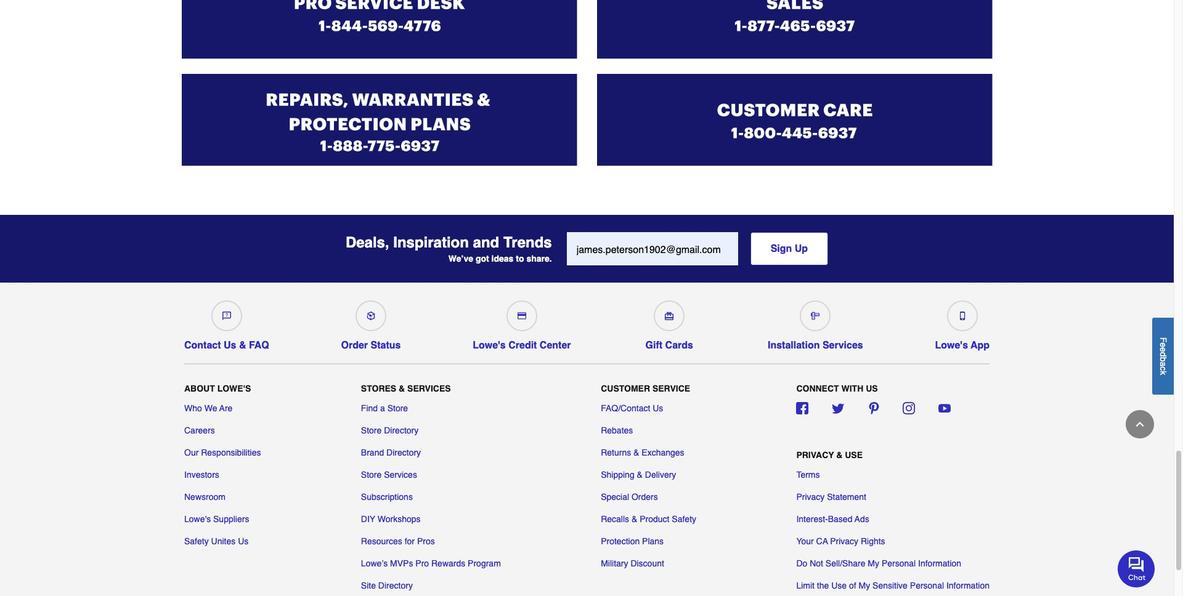 Task type: describe. For each thing, give the bounding box(es) containing it.
sign
[[771, 244, 793, 255]]

0 vertical spatial my
[[868, 559, 880, 569]]

scroll to top element
[[1127, 411, 1155, 439]]

service
[[653, 384, 691, 394]]

gift card image
[[666, 312, 674, 321]]

brand directory link
[[361, 447, 421, 459]]

rewards
[[432, 559, 466, 569]]

f e e d b a c k button
[[1153, 318, 1175, 395]]

installation
[[768, 341, 820, 352]]

brand directory
[[361, 448, 421, 458]]

recalls & product safety link
[[601, 514, 697, 526]]

who we are link
[[184, 403, 233, 415]]

customer
[[601, 384, 651, 394]]

store for services
[[361, 470, 382, 480]]

special orders
[[601, 493, 658, 503]]

installation services
[[768, 341, 864, 352]]

stores & services
[[361, 384, 451, 394]]

0 vertical spatial information
[[919, 559, 962, 569]]

of
[[850, 581, 857, 591]]

personal inside do not sell/share my personal information link
[[882, 559, 916, 569]]

interest-based ads link
[[797, 514, 870, 526]]

credit card image
[[518, 312, 527, 321]]

store directory link
[[361, 425, 419, 437]]

d
[[1159, 352, 1169, 357]]

your
[[797, 537, 814, 547]]

exchanges
[[642, 448, 685, 458]]

discount
[[631, 559, 665, 569]]

us for faq/contact
[[653, 404, 664, 414]]

personal inside limit the use of my sensitive personal information link
[[911, 581, 945, 591]]

who we are
[[184, 404, 233, 414]]

mobile image
[[959, 312, 967, 321]]

lowe's app link
[[936, 296, 990, 352]]

lowe's up are
[[217, 384, 251, 394]]

chevron up image
[[1135, 419, 1147, 431]]

sell/share
[[826, 559, 866, 569]]

0 vertical spatial store
[[388, 404, 408, 414]]

center
[[540, 341, 571, 352]]

lowe's app
[[936, 341, 990, 352]]

inspiration
[[394, 234, 469, 251]]

brand
[[361, 448, 384, 458]]

k
[[1159, 371, 1169, 375]]

a inside find a store link
[[380, 404, 385, 414]]

our
[[184, 448, 199, 458]]

1 vertical spatial information
[[947, 581, 990, 591]]

& for privacy & use
[[837, 451, 843, 461]]

& for recalls & product safety
[[632, 515, 638, 525]]

use for &
[[846, 451, 863, 461]]

delivery
[[645, 470, 677, 480]]

with
[[842, 384, 864, 394]]

faq/contact us
[[601, 404, 664, 414]]

pickup image
[[367, 312, 376, 321]]

contact us & faq
[[184, 341, 269, 352]]

2 vertical spatial privacy
[[831, 537, 859, 547]]

diy workshops link
[[361, 514, 421, 526]]

for
[[405, 537, 415, 547]]

statement
[[828, 493, 867, 503]]

directory for store directory
[[384, 426, 419, 436]]

1 vertical spatial services
[[408, 384, 451, 394]]

plans
[[643, 537, 664, 547]]

mvps
[[390, 559, 413, 569]]

investors
[[184, 470, 219, 480]]

returns & exchanges link
[[601, 447, 685, 459]]

twitter image
[[832, 403, 845, 415]]

ideas
[[492, 254, 514, 264]]

military discount
[[601, 559, 665, 569]]

unites
[[211, 537, 236, 547]]

contact
[[184, 341, 221, 352]]

shipping & delivery link
[[601, 469, 677, 482]]

faq/contact
[[601, 404, 651, 414]]

subscriptions
[[361, 493, 413, 503]]

special orders link
[[601, 491, 658, 504]]

repairs, warranties and protection plans. 1-888-775-6937. image
[[182, 74, 577, 166]]

us for contact
[[224, 341, 236, 352]]

store for directory
[[361, 426, 382, 436]]

privacy for privacy statement
[[797, 493, 825, 503]]

a inside f e e d b a c k "button"
[[1159, 362, 1169, 367]]

rebates
[[601, 426, 633, 436]]

limit the use of my sensitive personal information
[[797, 581, 990, 591]]

privacy & use
[[797, 451, 863, 461]]

youtube image
[[939, 403, 951, 415]]

app
[[971, 341, 990, 352]]

returns & exchanges
[[601, 448, 685, 458]]

rights
[[861, 537, 886, 547]]

privacy for privacy & use
[[797, 451, 835, 461]]

sales. 1-877-465-6937. image
[[597, 0, 993, 59]]

orders
[[632, 493, 658, 503]]

installation services link
[[768, 296, 864, 352]]

trends
[[504, 234, 552, 251]]

protection
[[601, 537, 640, 547]]

us inside safety unites us link
[[238, 537, 249, 547]]

lowe's for lowe's credit center
[[473, 341, 506, 352]]

customer care image
[[223, 312, 231, 321]]

services for store services
[[384, 470, 417, 480]]

store services link
[[361, 469, 417, 482]]

& for shipping & delivery
[[637, 470, 643, 480]]

us
[[866, 384, 878, 394]]

find a store
[[361, 404, 408, 414]]

subscriptions link
[[361, 491, 413, 504]]

up
[[795, 244, 808, 255]]

and
[[473, 234, 500, 251]]

responsibilities
[[201, 448, 261, 458]]

site
[[361, 581, 376, 591]]

protection plans
[[601, 537, 664, 547]]



Task type: vqa. For each thing, say whether or not it's contained in the screenshot.
rightmost or
no



Task type: locate. For each thing, give the bounding box(es) containing it.
pro
[[416, 559, 429, 569]]

& right stores
[[399, 384, 405, 394]]

lowe's
[[361, 559, 388, 569]]

lowe's suppliers
[[184, 515, 249, 525]]

use left 'of'
[[832, 581, 847, 591]]

site directory link
[[361, 580, 413, 593]]

2 e from the top
[[1159, 348, 1169, 352]]

0 horizontal spatial a
[[380, 404, 385, 414]]

2 vertical spatial directory
[[379, 581, 413, 591]]

are
[[219, 404, 233, 414]]

status
[[371, 341, 401, 352]]

use for the
[[832, 581, 847, 591]]

1 vertical spatial directory
[[387, 448, 421, 458]]

pro service desk. 1-844-569-4776. image
[[182, 0, 577, 59]]

shipping & delivery
[[601, 470, 677, 480]]

stores
[[361, 384, 397, 394]]

privacy up interest-
[[797, 493, 825, 503]]

shipping
[[601, 470, 635, 480]]

chat invite button image
[[1119, 550, 1156, 588]]

lowe's left app
[[936, 341, 969, 352]]

customer care. 1-800-445-6937. image
[[597, 74, 993, 166]]

interest-based ads
[[797, 515, 870, 525]]

1 horizontal spatial us
[[238, 537, 249, 547]]

& right returns
[[634, 448, 640, 458]]

1 vertical spatial my
[[859, 581, 871, 591]]

program
[[468, 559, 501, 569]]

safety right product
[[672, 515, 697, 525]]

store up brand
[[361, 426, 382, 436]]

lowe's credit center link
[[473, 296, 571, 352]]

a up k
[[1159, 362, 1169, 367]]

ca
[[817, 537, 829, 547]]

Email Address email field
[[567, 233, 739, 266]]

share.
[[527, 254, 552, 264]]

2 vertical spatial services
[[384, 470, 417, 480]]

site directory
[[361, 581, 413, 591]]

1 horizontal spatial safety
[[672, 515, 697, 525]]

1 vertical spatial privacy
[[797, 493, 825, 503]]

personal
[[882, 559, 916, 569], [911, 581, 945, 591]]

my right 'of'
[[859, 581, 871, 591]]

sign up
[[771, 244, 808, 255]]

cards
[[666, 341, 694, 352]]

special
[[601, 493, 630, 503]]

order
[[341, 341, 368, 352]]

returns
[[601, 448, 632, 458]]

1 vertical spatial personal
[[911, 581, 945, 591]]

lowe's down newsroom 'link'
[[184, 515, 211, 525]]

directory for brand directory
[[387, 448, 421, 458]]

1 vertical spatial store
[[361, 426, 382, 436]]

customer service
[[601, 384, 691, 394]]

1 vertical spatial use
[[832, 581, 847, 591]]

0 vertical spatial personal
[[882, 559, 916, 569]]

directory up brand directory link
[[384, 426, 419, 436]]

directory
[[384, 426, 419, 436], [387, 448, 421, 458], [379, 581, 413, 591]]

we've
[[449, 254, 474, 264]]

who
[[184, 404, 202, 414]]

find
[[361, 404, 378, 414]]

do not sell/share my personal information
[[797, 559, 962, 569]]

contact us & faq link
[[184, 296, 269, 352]]

terms link
[[797, 469, 820, 482]]

order status
[[341, 341, 401, 352]]

privacy
[[797, 451, 835, 461], [797, 493, 825, 503], [831, 537, 859, 547]]

my down rights
[[868, 559, 880, 569]]

2 vertical spatial us
[[238, 537, 249, 547]]

faq/contact us link
[[601, 403, 664, 415]]

1 vertical spatial a
[[380, 404, 385, 414]]

safety unites us link
[[184, 536, 249, 548]]

lowe's left credit
[[473, 341, 506, 352]]

order status link
[[341, 296, 401, 352]]

personal right sensitive
[[911, 581, 945, 591]]

not
[[810, 559, 824, 569]]

based
[[829, 515, 853, 525]]

information
[[919, 559, 962, 569], [947, 581, 990, 591]]

1 vertical spatial safety
[[184, 537, 209, 547]]

faq
[[249, 341, 269, 352]]

0 vertical spatial safety
[[672, 515, 697, 525]]

& for stores & services
[[399, 384, 405, 394]]

lowe's for lowe's app
[[936, 341, 969, 352]]

facebook image
[[797, 403, 809, 415]]

& left delivery
[[637, 470, 643, 480]]

my
[[868, 559, 880, 569], [859, 581, 871, 591]]

investors link
[[184, 469, 219, 482]]

product
[[640, 515, 670, 525]]

resources for pros
[[361, 537, 435, 547]]

suppliers
[[213, 515, 249, 525]]

store down brand
[[361, 470, 382, 480]]

limit
[[797, 581, 815, 591]]

services for installation services
[[823, 341, 864, 352]]

workshops
[[378, 515, 421, 525]]

us right contact
[[224, 341, 236, 352]]

privacy right ca
[[831, 537, 859, 547]]

your ca privacy rights link
[[797, 536, 886, 548]]

directory down mvps at the bottom of page
[[379, 581, 413, 591]]

privacy statement
[[797, 493, 867, 503]]

1 vertical spatial us
[[653, 404, 664, 414]]

& up statement
[[837, 451, 843, 461]]

our responsibilities link
[[184, 447, 261, 459]]

military discount link
[[601, 558, 665, 570]]

2 horizontal spatial us
[[653, 404, 664, 414]]

us inside the faq/contact us link
[[653, 404, 664, 414]]

careers
[[184, 426, 215, 436]]

services up find a store link
[[408, 384, 451, 394]]

directory down 'store directory' at the left
[[387, 448, 421, 458]]

privacy up terms link
[[797, 451, 835, 461]]

a
[[1159, 362, 1169, 367], [380, 404, 385, 414]]

services down brand directory link
[[384, 470, 417, 480]]

us right unites
[[238, 537, 249, 547]]

& for returns & exchanges
[[634, 448, 640, 458]]

& right recalls
[[632, 515, 638, 525]]

store services
[[361, 470, 417, 480]]

newsroom link
[[184, 491, 226, 504]]

credit
[[509, 341, 537, 352]]

personal up limit the use of my sensitive personal information link
[[882, 559, 916, 569]]

to
[[516, 254, 524, 264]]

store down stores & services
[[388, 404, 408, 414]]

gift
[[646, 341, 663, 352]]

newsroom
[[184, 493, 226, 503]]

f
[[1159, 338, 1169, 343]]

resources for pros link
[[361, 536, 435, 548]]

0 vertical spatial directory
[[384, 426, 419, 436]]

instagram image
[[903, 403, 916, 415]]

pros
[[417, 537, 435, 547]]

pinterest image
[[868, 403, 880, 415]]

gift cards
[[646, 341, 694, 352]]

f e e d b a c k
[[1159, 338, 1169, 375]]

store directory
[[361, 426, 419, 436]]

limit the use of my sensitive personal information link
[[797, 580, 990, 593]]

e up b in the right bottom of the page
[[1159, 348, 1169, 352]]

us down customer service
[[653, 404, 664, 414]]

sign up form
[[567, 233, 829, 266]]

2 vertical spatial store
[[361, 470, 382, 480]]

0 vertical spatial a
[[1159, 362, 1169, 367]]

do
[[797, 559, 808, 569]]

recalls
[[601, 515, 630, 525]]

rebates link
[[601, 425, 633, 437]]

safety left unites
[[184, 537, 209, 547]]

1 e from the top
[[1159, 343, 1169, 348]]

interest-
[[797, 515, 829, 525]]

e
[[1159, 343, 1169, 348], [1159, 348, 1169, 352]]

services up connect with us on the bottom right of the page
[[823, 341, 864, 352]]

our responsibilities
[[184, 448, 261, 458]]

0 vertical spatial services
[[823, 341, 864, 352]]

1 horizontal spatial a
[[1159, 362, 1169, 367]]

0 horizontal spatial safety
[[184, 537, 209, 547]]

directory for site directory
[[379, 581, 413, 591]]

&
[[239, 341, 246, 352], [399, 384, 405, 394], [634, 448, 640, 458], [837, 451, 843, 461], [637, 470, 643, 480], [632, 515, 638, 525]]

safety unites us
[[184, 537, 249, 547]]

0 vertical spatial privacy
[[797, 451, 835, 461]]

us inside the contact us & faq link
[[224, 341, 236, 352]]

0 horizontal spatial us
[[224, 341, 236, 352]]

us
[[224, 341, 236, 352], [653, 404, 664, 414], [238, 537, 249, 547]]

use
[[846, 451, 863, 461], [832, 581, 847, 591]]

e up the "d"
[[1159, 343, 1169, 348]]

diy
[[361, 515, 376, 525]]

find a store link
[[361, 403, 408, 415]]

0 vertical spatial us
[[224, 341, 236, 352]]

a right "find"
[[380, 404, 385, 414]]

use up statement
[[846, 451, 863, 461]]

lowe's credit center
[[473, 341, 571, 352]]

careers link
[[184, 425, 215, 437]]

dimensions image
[[812, 312, 820, 321]]

& left faq
[[239, 341, 246, 352]]

about
[[184, 384, 215, 394]]

0 vertical spatial use
[[846, 451, 863, 461]]

lowe's for lowe's suppliers
[[184, 515, 211, 525]]



